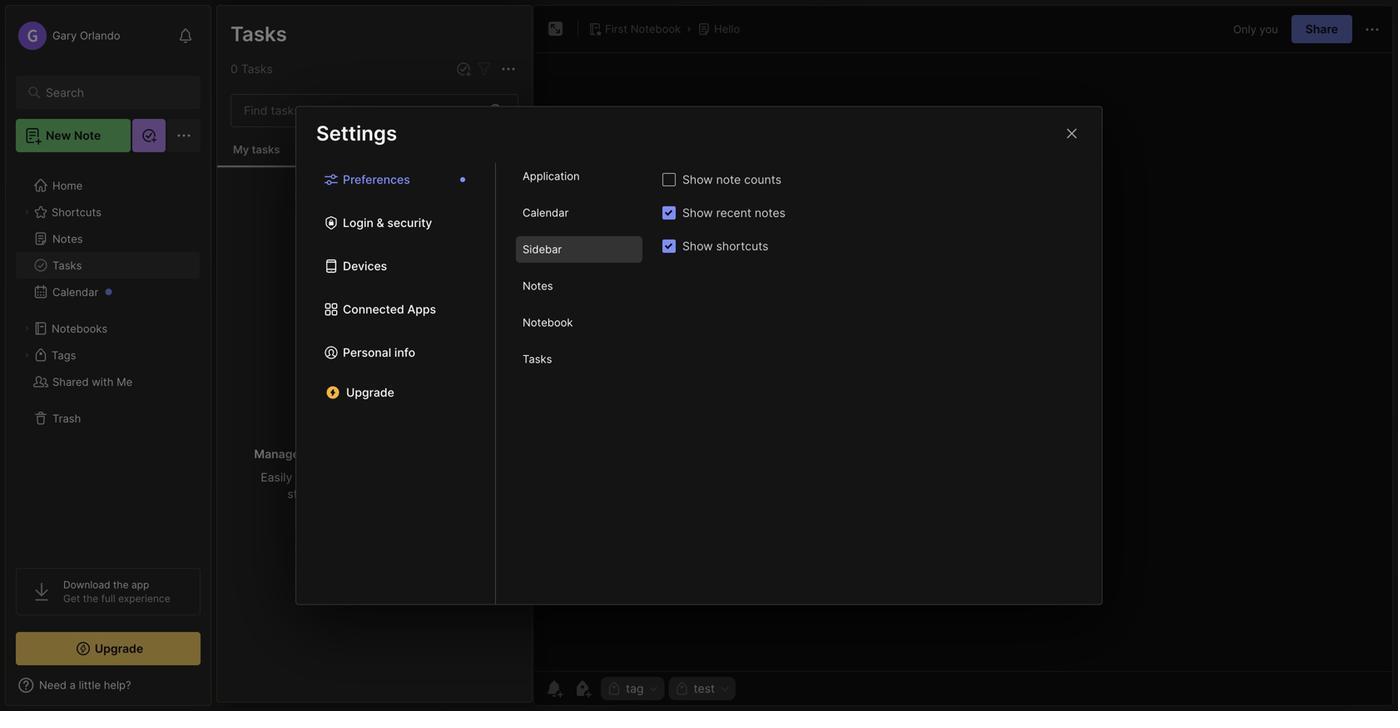 Task type: locate. For each thing, give the bounding box(es) containing it.
1 horizontal spatial test
[[694, 682, 715, 696]]

calendar button
[[16, 279, 200, 305]]

Find tasks… text field
[[234, 97, 480, 124]]

&
[[377, 216, 384, 230]]

show right 'show note counts' checkbox at the top of page
[[683, 173, 713, 187]]

and down or
[[410, 487, 430, 501]]

0 horizontal spatial notes
[[52, 232, 83, 245]]

1 vertical spatial test
[[694, 682, 715, 696]]

tasks button
[[16, 252, 200, 279]]

2 tab list from the left
[[496, 163, 663, 605]]

new note
[[46, 129, 101, 143]]

all
[[412, 447, 424, 462]]

nov down my
[[234, 158, 253, 170]]

0 horizontal spatial calendar
[[52, 286, 98, 299]]

tag
[[626, 682, 644, 696]]

organize
[[326, 447, 375, 462]]

you
[[1260, 23, 1278, 36]]

preferences
[[343, 173, 410, 187]]

0 vertical spatial upgrade button
[[316, 380, 475, 406]]

upgrade down full on the left
[[95, 642, 143, 656]]

notes tab
[[516, 273, 643, 300]]

21,
[[256, 262, 269, 274]]

0 horizontal spatial upgrade button
[[16, 633, 201, 666]]

tasks up calendar button
[[52, 259, 82, 272]]

due
[[338, 471, 359, 485]]

1 show from the top
[[683, 173, 713, 187]]

none search field inside main element
[[46, 82, 179, 102]]

notebooks
[[52, 322, 108, 335]]

expand notebooks image
[[22, 324, 32, 334]]

0 horizontal spatial hello
[[234, 116, 260, 129]]

1 vertical spatial notes
[[52, 232, 83, 245]]

test button
[[669, 678, 736, 701]]

tasks inside row group
[[378, 447, 409, 462]]

test
[[279, 134, 299, 146], [694, 682, 715, 696]]

0 vertical spatial test
[[279, 134, 299, 146]]

only you
[[1234, 23, 1278, 36]]

tab list
[[296, 163, 496, 605], [496, 163, 663, 605]]

1 horizontal spatial tasks
[[378, 447, 409, 462]]

a
[[270, 134, 276, 146]]

close image
[[1062, 124, 1082, 144]]

nov
[[234, 158, 253, 170], [234, 262, 253, 274]]

upgrade button down full on the left
[[16, 633, 201, 666]]

hello
[[714, 22, 740, 35], [234, 116, 260, 129]]

upgrade button
[[316, 380, 475, 406], [16, 633, 201, 666]]

note,
[[393, 471, 421, 485]]

0 vertical spatial show
[[683, 173, 713, 187]]

1 horizontal spatial notes
[[755, 206, 786, 220]]

1 horizontal spatial notes
[[230, 21, 287, 45]]

0 horizontal spatial tasks
[[252, 143, 280, 156]]

notes inside tree
[[52, 232, 83, 245]]

tasks inside button
[[252, 143, 280, 156]]

show
[[683, 173, 713, 187], [683, 206, 713, 220], [683, 239, 713, 253]]

show shortcuts
[[683, 239, 769, 253]]

0 vertical spatial the
[[113, 579, 129, 591]]

1 vertical spatial upgrade
[[95, 642, 143, 656]]

personal info
[[343, 346, 415, 360]]

notes right 0
[[240, 61, 271, 75]]

notebook tab
[[516, 310, 643, 336]]

1 nov from the top
[[234, 158, 253, 170]]

share button
[[1292, 15, 1353, 43]]

the
[[113, 579, 129, 591], [83, 593, 98, 605]]

0 horizontal spatial notes
[[240, 61, 271, 75]]

trash
[[52, 412, 81, 425]]

test right tag
[[694, 682, 715, 696]]

notebook right first
[[631, 22, 681, 35]]

1 tab list from the left
[[296, 163, 496, 605]]

test right the a
[[279, 134, 299, 146]]

download
[[63, 579, 110, 591]]

upgrade button inside tab list
[[316, 380, 475, 406]]

1 vertical spatial upgrade button
[[16, 633, 201, 666]]

tab list containing preferences
[[296, 163, 496, 605]]

2 vertical spatial show
[[683, 239, 713, 253]]

notes
[[240, 61, 271, 75], [755, 206, 786, 220]]

2023 right 28,
[[273, 158, 298, 170]]

sidebar tab
[[516, 236, 643, 263]]

note window element
[[534, 5, 1393, 707]]

notebook down the notes tab
[[523, 316, 573, 329]]

0 vertical spatial upgrade
[[346, 386, 394, 400]]

row group
[[217, 168, 532, 515]]

using
[[325, 487, 354, 501]]

first notebook
[[605, 22, 681, 35]]

shortcuts
[[716, 239, 769, 253]]

the down download
[[83, 593, 98, 605]]

expand note image
[[546, 19, 566, 39]]

and up sort
[[302, 447, 324, 462]]

0 vertical spatial nov
[[234, 158, 253, 170]]

by
[[321, 471, 334, 485]]

0 vertical spatial notebook
[[631, 22, 681, 35]]

1 horizontal spatial hello
[[714, 22, 740, 35]]

home link
[[16, 172, 201, 199]]

2 nov from the top
[[234, 262, 253, 274]]

3 show from the top
[[683, 239, 713, 253]]

0 vertical spatial 2023
[[273, 158, 298, 170]]

2 vertical spatial notes
[[523, 280, 553, 293]]

the up full on the left
[[113, 579, 129, 591]]

notes down 'shortcuts'
[[52, 232, 83, 245]]

note
[[716, 173, 741, 187]]

1 vertical spatial notes
[[755, 206, 786, 220]]

1 horizontal spatial calendar
[[523, 207, 569, 220]]

1 horizontal spatial upgrade
[[346, 386, 394, 400]]

notes down the counts
[[755, 206, 786, 220]]

manage and organize tasks all in one place
[[254, 447, 495, 462]]

0 horizontal spatial notebook
[[523, 316, 573, 329]]

show recent notes
[[683, 206, 786, 220]]

only
[[1234, 23, 1257, 36]]

2023
[[273, 158, 298, 170], [271, 262, 296, 274]]

1 vertical spatial the
[[83, 593, 98, 605]]

calendar for calendar button
[[52, 286, 98, 299]]

shared with me link
[[16, 369, 200, 395]]

1 vertical spatial calendar
[[52, 286, 98, 299]]

1 vertical spatial nov
[[234, 262, 253, 274]]

security
[[387, 216, 432, 230]]

tasks
[[252, 143, 280, 156], [378, 447, 409, 462]]

1 horizontal spatial notebook
[[631, 22, 681, 35]]

tab list containing application
[[496, 163, 663, 605]]

personal
[[343, 346, 391, 360]]

2
[[230, 61, 237, 75]]

tags button
[[16, 342, 200, 369]]

upgrade button down info
[[316, 380, 475, 406]]

calendar up sidebar
[[523, 207, 569, 220]]

login
[[343, 216, 374, 230]]

show for show shortcuts
[[683, 239, 713, 253]]

shortcuts
[[52, 206, 101, 219]]

add tag image
[[573, 679, 593, 699]]

Show recent notes checkbox
[[663, 206, 676, 220]]

login & security
[[343, 216, 432, 230]]

notebook inside button
[[631, 22, 681, 35]]

1 vertical spatial and
[[410, 487, 430, 501]]

2 horizontal spatial notes
[[523, 280, 553, 293]]

nov left 21, at the left top of page
[[234, 262, 253, 274]]

note
[[74, 129, 101, 143]]

Search text field
[[46, 85, 179, 101]]

1 horizontal spatial and
[[410, 487, 430, 501]]

2023 right 21, at the left top of page
[[271, 262, 296, 274]]

0 vertical spatial tasks
[[252, 143, 280, 156]]

date,
[[362, 471, 390, 485]]

notebook
[[631, 22, 681, 35], [523, 316, 573, 329]]

place
[[464, 447, 495, 462]]

and
[[302, 447, 324, 462], [410, 487, 430, 501]]

tasks right 0
[[241, 62, 273, 76]]

notes
[[230, 21, 287, 45], [52, 232, 83, 245], [523, 280, 553, 293]]

1 vertical spatial 2023
[[271, 262, 296, 274]]

0 vertical spatial calendar
[[523, 207, 569, 220]]

show right show shortcuts "option"
[[683, 239, 713, 253]]

notes down sidebar
[[523, 280, 553, 293]]

upgrade
[[346, 386, 394, 400], [95, 642, 143, 656]]

None search field
[[46, 82, 179, 102]]

tree
[[6, 162, 211, 554]]

calendar inside calendar button
[[52, 286, 98, 299]]

sidebar
[[523, 243, 562, 256]]

1 vertical spatial tasks
[[378, 447, 409, 462]]

0 horizontal spatial upgrade
[[95, 642, 143, 656]]

notes up "2 notes"
[[230, 21, 287, 45]]

tree containing home
[[6, 162, 211, 554]]

0 vertical spatial and
[[302, 447, 324, 462]]

upgrade down personal
[[346, 386, 394, 400]]

info
[[394, 346, 415, 360]]

0 horizontal spatial the
[[83, 593, 98, 605]]

calendar inside calendar tab
[[523, 207, 569, 220]]

tasks down notebook "tab"
[[523, 353, 552, 366]]

0 vertical spatial hello
[[714, 22, 740, 35]]

1 vertical spatial notebook
[[523, 316, 573, 329]]

assigned
[[439, 471, 488, 485]]

app
[[131, 579, 149, 591]]

Note Editor text field
[[534, 52, 1393, 672]]

shared
[[52, 376, 89, 389]]

1 vertical spatial show
[[683, 206, 713, 220]]

upgrade inside main element
[[95, 642, 143, 656]]

calendar up notebooks
[[52, 286, 98, 299]]

0 vertical spatial notes
[[240, 61, 271, 75]]

0 vertical spatial notes
[[230, 21, 287, 45]]

tasks
[[231, 22, 287, 46], [241, 62, 273, 76], [52, 259, 82, 272], [523, 353, 552, 366]]

show right show recent notes checkbox
[[683, 206, 713, 220]]

manage
[[254, 447, 299, 462]]

share
[[1306, 22, 1338, 36]]

1 horizontal spatial upgrade button
[[316, 380, 475, 406]]

2 show from the top
[[683, 206, 713, 220]]

nov for nov 21, 2023
[[234, 262, 253, 274]]



Task type: vqa. For each thing, say whether or not it's contained in the screenshot.
help?
no



Task type: describe. For each thing, give the bounding box(es) containing it.
new
[[46, 129, 71, 143]]

show for show note counts
[[683, 173, 713, 187]]

tasks tab
[[516, 346, 643, 373]]

more
[[434, 487, 462, 501]]

and inside easily sort by due date, note, or assigned status using this view and more
[[410, 487, 430, 501]]

in
[[427, 447, 437, 462]]

first
[[605, 22, 628, 35]]

nov 21, 2023
[[234, 262, 296, 274]]

experience
[[118, 593, 170, 605]]

notes inside tab
[[523, 280, 553, 293]]

expand tags image
[[22, 350, 32, 360]]

0 tasks
[[231, 62, 273, 76]]

tab list for show note counts
[[496, 163, 663, 605]]

apps
[[407, 303, 436, 317]]

my
[[233, 143, 249, 156]]

trash link
[[16, 405, 200, 432]]

calendar tab
[[516, 200, 643, 226]]

recent
[[716, 206, 752, 220]]

tasks up "2 notes"
[[231, 22, 287, 46]]

this
[[234, 134, 255, 146]]

or
[[424, 471, 436, 485]]

1 vertical spatial hello
[[234, 116, 260, 129]]

application tab
[[516, 163, 643, 190]]

easily
[[261, 471, 292, 485]]

notes link
[[16, 226, 200, 252]]

show note counts
[[683, 173, 782, 187]]

2023 for nov 21, 2023
[[271, 262, 296, 274]]

application
[[523, 170, 580, 183]]

with
[[92, 376, 114, 389]]

shared with me
[[52, 376, 133, 389]]

view
[[381, 487, 406, 501]]

is
[[258, 134, 267, 146]]

0
[[231, 62, 238, 76]]

upgrade button inside main element
[[16, 633, 201, 666]]

notebooks link
[[16, 315, 200, 342]]

calendar for tab list containing application
[[523, 207, 569, 220]]

0 horizontal spatial test
[[279, 134, 299, 146]]

new task image
[[455, 61, 472, 77]]

settings
[[316, 121, 397, 146]]

devices
[[343, 259, 387, 273]]

counts
[[744, 173, 782, 187]]

shortcuts button
[[16, 199, 200, 226]]

28,
[[256, 158, 270, 170]]

full
[[101, 593, 115, 605]]

add a reminder image
[[544, 679, 564, 699]]

status
[[287, 487, 321, 501]]

connected apps
[[343, 303, 436, 317]]

one
[[440, 447, 461, 462]]

home
[[52, 179, 83, 192]]

tasks inside button
[[52, 259, 82, 272]]

this
[[358, 487, 378, 501]]

Show note counts checkbox
[[663, 173, 676, 186]]

first notebook button
[[585, 17, 684, 41]]

notebook inside "tab"
[[523, 316, 573, 329]]

nov 28, 2023
[[234, 158, 298, 170]]

get
[[63, 593, 80, 605]]

show for show recent notes
[[683, 206, 713, 220]]

hello button
[[694, 17, 744, 41]]

sort
[[296, 471, 318, 485]]

nov for nov 28, 2023
[[234, 158, 253, 170]]

row group containing manage and organize tasks all in one place
[[217, 168, 532, 515]]

tab list for calendar
[[296, 163, 496, 605]]

untitled
[[234, 240, 275, 253]]

tree inside main element
[[6, 162, 211, 554]]

this is a test
[[234, 134, 299, 146]]

my tasks
[[233, 143, 280, 156]]

tags
[[52, 349, 76, 362]]

easily sort by due date, note, or assigned status using this view and more
[[261, 471, 488, 501]]

test inside test "button"
[[694, 682, 715, 696]]

tasks inside tab
[[523, 353, 552, 366]]

2 notes
[[230, 61, 271, 75]]

1 horizontal spatial the
[[113, 579, 129, 591]]

my tasks button
[[217, 134, 296, 167]]

2023 for nov 28, 2023
[[273, 158, 298, 170]]

me
[[117, 376, 133, 389]]

hello inside button
[[714, 22, 740, 35]]

download the app get the full experience
[[63, 579, 170, 605]]

connected
[[343, 303, 404, 317]]

main element
[[0, 0, 216, 712]]

0 horizontal spatial and
[[302, 447, 324, 462]]

Show shortcuts checkbox
[[663, 240, 676, 253]]

tag button
[[601, 678, 665, 701]]



